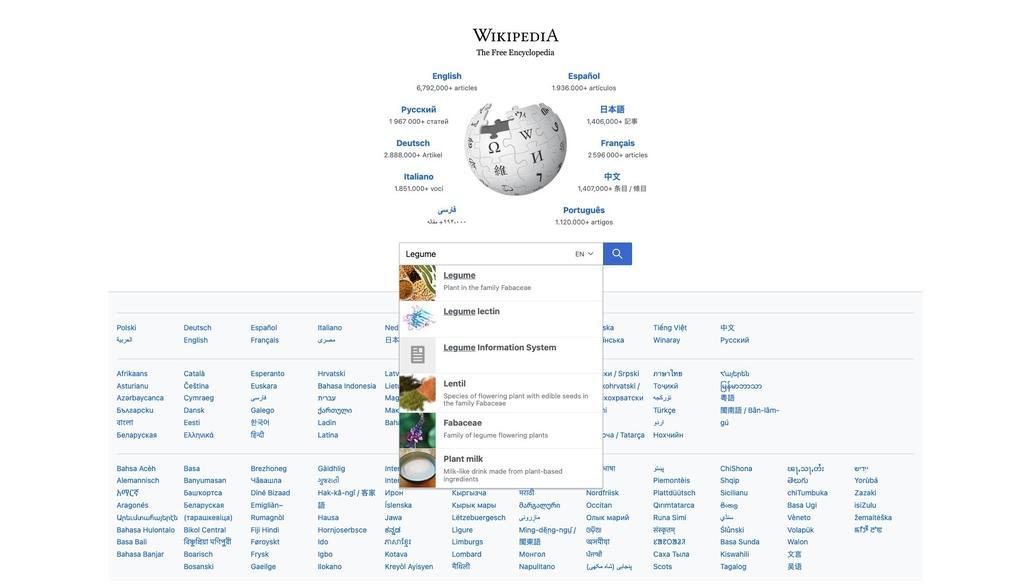 Task type: describe. For each thing, give the bounding box(es) containing it.
top languages element
[[373, 70, 658, 238]]



Task type: locate. For each thing, give the bounding box(es) containing it.
all languages element
[[7, 282, 1024, 582]]

None search field
[[376, 240, 655, 489]]

None search field
[[399, 243, 603, 265]]



